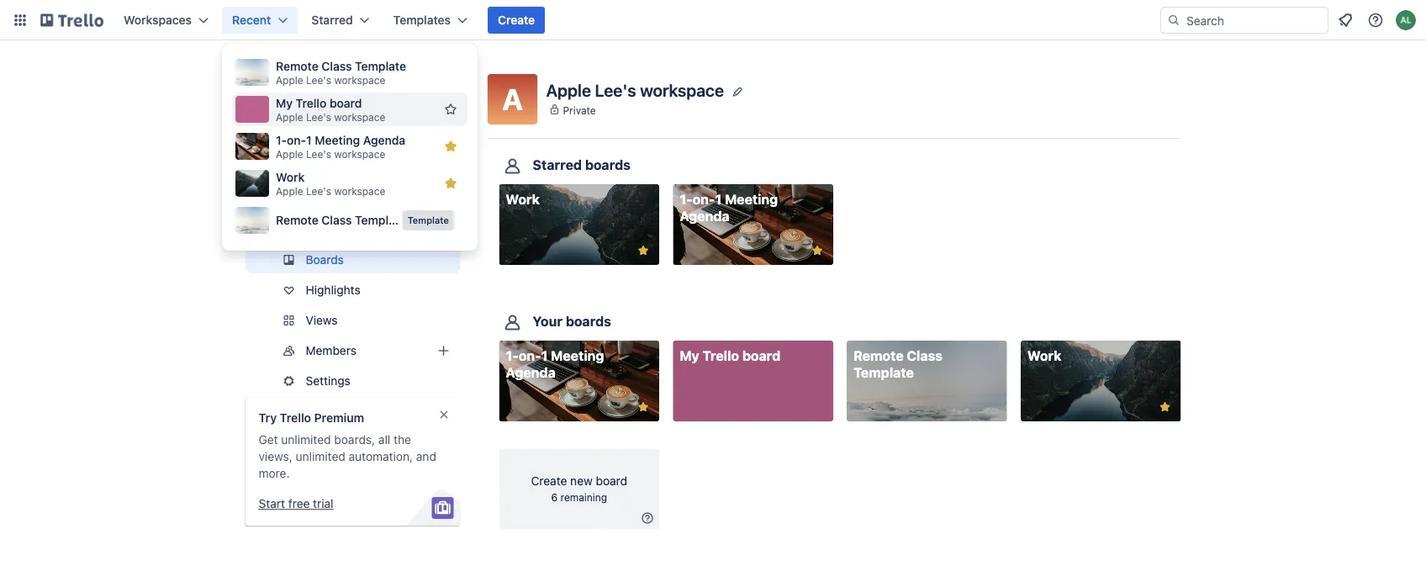 Task type: describe. For each thing, give the bounding box(es) containing it.
agenda for bottom 1-on-1 meeting agenda link
[[506, 365, 556, 381]]

meeting inside 1-on-1 meeting agenda apple lee's workspace
[[315, 133, 360, 147]]

board for my trello board apple lee's workspace
[[330, 96, 362, 110]]

1 vertical spatial 1-on-1 meeting agenda link
[[499, 341, 660, 422]]

remaining
[[561, 492, 607, 503]]

starred for starred boards
[[533, 157, 582, 173]]

template board image
[[252, 113, 272, 133]]

create a workspace image
[[434, 189, 454, 209]]

templates inside dropdown button
[[393, 13, 451, 27]]

create new board 6 remaining
[[531, 474, 628, 503]]

agenda inside 1-on-1 meeting agenda apple lee's workspace
[[363, 133, 406, 147]]

try
[[259, 411, 277, 425]]

views
[[306, 313, 338, 327]]

views,
[[259, 450, 293, 463]]

template for remote class template apple lee's workspace
[[355, 59, 406, 73]]

boards for 2nd boards link from the bottom
[[279, 82, 318, 96]]

0 horizontal spatial templates
[[279, 116, 336, 130]]

members link
[[245, 337, 461, 364]]

automation,
[[349, 450, 413, 463]]

workspaces button
[[114, 7, 219, 34]]

your boards
[[533, 314, 611, 330]]

highlights link
[[245, 277, 461, 304]]

trello for my trello board apple lee's workspace
[[296, 96, 327, 110]]

recent
[[232, 13, 271, 27]]

remote for remote class template apple lee's workspace
[[276, 59, 319, 73]]

meeting for the left click to unstar this board. it will be removed from your starred list. image
[[551, 348, 604, 364]]

1 vertical spatial unlimited
[[296, 450, 346, 463]]

1- for the middle click to unstar this board. it will be removed from your starred list. image
[[680, 191, 693, 207]]

1 horizontal spatial click to unstar this board. it will be removed from your starred list. image
[[810, 243, 825, 258]]

sm image
[[639, 509, 656, 526]]

workspace inside remote class template apple lee's workspace
[[334, 74, 385, 86]]

start free trial button
[[259, 495, 334, 512]]

0 notifications image
[[1336, 10, 1356, 30]]

remote class template
[[854, 348, 943, 381]]

settings link
[[245, 368, 461, 395]]

0 horizontal spatial click to unstar this board. it will be removed from your starred list. image
[[636, 400, 651, 415]]

more.
[[259, 466, 290, 480]]

remote class template template
[[276, 213, 449, 227]]

work apple lee's workspace
[[276, 170, 385, 197]]

workspaces inside dropdown button
[[124, 13, 192, 27]]

open information menu image
[[1368, 12, 1385, 29]]

my trello board link
[[673, 341, 834, 422]]

primary element
[[0, 0, 1427, 40]]

home link
[[245, 141, 461, 172]]

board for create new board 6 remaining
[[596, 474, 628, 487]]

1 inside 1-on-1 meeting agenda apple lee's workspace
[[306, 133, 312, 147]]

create for create new board 6 remaining
[[531, 474, 567, 487]]

0 horizontal spatial apple lee's workspace
[[279, 221, 407, 235]]

boards for your boards
[[566, 314, 611, 330]]

apple up private
[[546, 80, 591, 100]]

lee's down work apple lee's workspace
[[314, 221, 344, 235]]

starred icon image for meeting
[[444, 140, 458, 153]]

new
[[570, 474, 593, 487]]

settings
[[306, 374, 351, 388]]

apple lee (applelee29) image
[[1396, 10, 1417, 30]]

create button
[[488, 7, 545, 34]]

my for my trello board apple lee's workspace
[[276, 96, 293, 110]]

try trello premium get unlimited boards, all the views, unlimited automation, and more.
[[259, 411, 437, 480]]

start free trial
[[259, 497, 334, 511]]

1- for the left click to unstar this board. it will be removed from your starred list. image
[[506, 348, 519, 364]]

meeting for the middle click to unstar this board. it will be removed from your starred list. image
[[725, 191, 778, 207]]

1-on-1 meeting agenda apple lee's workspace
[[276, 133, 406, 160]]

the
[[394, 433, 411, 447]]

recent button
[[222, 7, 298, 34]]

work for click to unstar this board. it will be removed from your starred list. icon
[[506, 191, 540, 207]]

home image
[[252, 146, 272, 167]]

starred button
[[301, 7, 380, 34]]

start
[[259, 497, 285, 511]]

template for remote class template template
[[355, 213, 406, 227]]

1 vertical spatial workspaces
[[255, 193, 316, 205]]

remote class template link
[[847, 341, 1007, 422]]

remote for remote class template
[[854, 348, 904, 364]]



Task type: locate. For each thing, give the bounding box(es) containing it.
premium
[[314, 411, 364, 425]]

1- inside 1-on-1 meeting agenda apple lee's workspace
[[276, 133, 287, 147]]

starred icon image for workspace
[[444, 177, 458, 190]]

1 horizontal spatial work link
[[1021, 341, 1181, 422]]

class for remote class template
[[907, 348, 943, 364]]

0 vertical spatial boards
[[279, 82, 318, 96]]

starred up remote class template apple lee's workspace
[[311, 13, 353, 27]]

create up a button
[[498, 13, 535, 27]]

on- inside 1-on-1 meeting agenda apple lee's workspace
[[287, 133, 306, 147]]

trello inside try trello premium get unlimited boards, all the views, unlimited automation, and more.
[[280, 411, 311, 425]]

workspace inside 1-on-1 meeting agenda apple lee's workspace
[[334, 148, 385, 160]]

board for my trello board
[[743, 348, 781, 364]]

1 horizontal spatial on-
[[519, 348, 541, 364]]

my trello board apple lee's workspace
[[276, 96, 385, 123]]

1 vertical spatial meeting
[[725, 191, 778, 207]]

all
[[378, 433, 391, 447]]

0 vertical spatial apple lee's workspace
[[546, 80, 724, 100]]

boards,
[[334, 433, 375, 447]]

2 horizontal spatial agenda
[[680, 208, 730, 224]]

members
[[306, 344, 357, 358]]

1-on-1 meeting agenda link
[[673, 184, 834, 265], [499, 341, 660, 422]]

1 vertical spatial 1-
[[680, 191, 693, 207]]

0 vertical spatial trello
[[296, 96, 327, 110]]

1 vertical spatial templates
[[279, 116, 336, 130]]

my for my trello board
[[680, 348, 700, 364]]

0 vertical spatial 1-
[[276, 133, 287, 147]]

workspace down work apple lee's workspace
[[347, 221, 407, 235]]

Search field
[[1181, 8, 1328, 33]]

apple lee's workspace up private
[[546, 80, 724, 100]]

0 vertical spatial create
[[498, 13, 535, 27]]

lee's up work apple lee's workspace
[[306, 148, 331, 160]]

class for remote class template template
[[322, 213, 352, 227]]

menu containing remote class template
[[232, 54, 468, 241]]

1 vertical spatial a
[[258, 221, 266, 235]]

1 vertical spatial create
[[531, 474, 567, 487]]

1 horizontal spatial starred
[[533, 157, 582, 173]]

1 vertical spatial 1-on-1 meeting agenda
[[506, 348, 604, 381]]

your
[[533, 314, 563, 330]]

0 vertical spatial boards link
[[245, 74, 461, 104]]

boards for starred boards
[[585, 157, 631, 173]]

1 vertical spatial board
[[743, 348, 781, 364]]

0 vertical spatial boards
[[585, 157, 631, 173]]

agenda for the topmost 1-on-1 meeting agenda link
[[680, 208, 730, 224]]

1
[[306, 133, 312, 147], [715, 191, 722, 207], [541, 348, 548, 364]]

1 horizontal spatial apple lee's workspace
[[546, 80, 724, 100]]

board
[[330, 96, 362, 110], [743, 348, 781, 364], [596, 474, 628, 487]]

create up 6
[[531, 474, 567, 487]]

back to home image
[[40, 7, 103, 34]]

apple inside work apple lee's workspace
[[276, 185, 303, 197]]

2 vertical spatial work
[[1028, 348, 1062, 364]]

1 horizontal spatial agenda
[[506, 365, 556, 381]]

class for remote class template apple lee's workspace
[[322, 59, 352, 73]]

templates right starred popup button
[[393, 13, 451, 27]]

apple inside my trello board apple lee's workspace
[[276, 111, 303, 123]]

boards right board icon
[[279, 82, 318, 96]]

1 horizontal spatial 1-on-1 meeting agenda link
[[673, 184, 834, 265]]

2 horizontal spatial board
[[743, 348, 781, 364]]

lee's down "home"
[[306, 185, 331, 197]]

click to unstar this board. it will be removed from your starred list. image
[[636, 243, 651, 258]]

workspace down templates link
[[334, 148, 385, 160]]

lee's inside my trello board apple lee's workspace
[[306, 111, 331, 123]]

apple down work apple lee's workspace
[[279, 221, 311, 235]]

workspace up my trello board apple lee's workspace
[[334, 74, 385, 86]]

board image
[[252, 79, 272, 99]]

1 vertical spatial my
[[680, 348, 700, 364]]

2 horizontal spatial meeting
[[725, 191, 778, 207]]

trello for try trello premium get unlimited boards, all the views, unlimited automation, and more.
[[280, 411, 311, 425]]

on- for the left click to unstar this board. it will be removed from your starred list. image
[[519, 348, 541, 364]]

template inside remote class template template
[[408, 215, 449, 226]]

boards link up highlights link
[[245, 246, 461, 273]]

1 horizontal spatial 1
[[541, 348, 548, 364]]

workspaces
[[124, 13, 192, 27], [255, 193, 316, 205]]

remote inside remote class template apple lee's workspace
[[276, 59, 319, 73]]

boards link up templates link
[[245, 74, 461, 104]]

boards
[[279, 82, 318, 96], [306, 253, 344, 267]]

2 horizontal spatial 1-
[[680, 191, 693, 207]]

1 vertical spatial boards
[[566, 314, 611, 330]]

1 horizontal spatial templates
[[393, 13, 451, 27]]

1 vertical spatial starred
[[533, 157, 582, 173]]

apple lee's workspace down work apple lee's workspace
[[279, 221, 407, 235]]

1 for the left click to unstar this board. it will be removed from your starred list. image
[[541, 348, 548, 364]]

unlimited
[[281, 433, 331, 447], [296, 450, 346, 463]]

unlimited up views, on the left of page
[[281, 433, 331, 447]]

0 vertical spatial my
[[276, 96, 293, 110]]

a down home icon
[[258, 221, 266, 235]]

1 horizontal spatial meeting
[[551, 348, 604, 364]]

1 horizontal spatial workspaces
[[255, 193, 316, 205]]

0 vertical spatial starred icon image
[[444, 140, 458, 153]]

1 vertical spatial class
[[322, 213, 352, 227]]

search image
[[1168, 13, 1181, 27]]

2 starred icon image from the top
[[444, 177, 458, 190]]

templates link
[[245, 108, 461, 138]]

create inside 'create new board 6 remaining'
[[531, 474, 567, 487]]

1 vertical spatial work link
[[1021, 341, 1181, 422]]

0 vertical spatial 1-on-1 meeting agenda link
[[673, 184, 834, 265]]

lee's up private
[[595, 80, 636, 100]]

star icon image
[[444, 103, 458, 116]]

1 for the middle click to unstar this board. it will be removed from your starred list. image
[[715, 191, 722, 207]]

2 horizontal spatial on-
[[693, 191, 715, 207]]

1 vertical spatial remote
[[276, 213, 319, 227]]

template
[[355, 59, 406, 73], [355, 213, 406, 227], [408, 215, 449, 226], [854, 365, 914, 381]]

get
[[259, 433, 278, 447]]

starred inside popup button
[[311, 13, 353, 27]]

1-on-1 meeting agenda
[[680, 191, 778, 224], [506, 348, 604, 381]]

2 vertical spatial on-
[[519, 348, 541, 364]]

1 horizontal spatial board
[[596, 474, 628, 487]]

trial
[[313, 497, 334, 511]]

apple lee's workspace
[[546, 80, 724, 100], [279, 221, 407, 235]]

0 vertical spatial unlimited
[[281, 433, 331, 447]]

0 vertical spatial work link
[[499, 184, 660, 265]]

0 horizontal spatial my
[[276, 96, 293, 110]]

0 horizontal spatial workspaces
[[124, 13, 192, 27]]

0 horizontal spatial on-
[[287, 133, 306, 147]]

0 vertical spatial board
[[330, 96, 362, 110]]

board inside my trello board apple lee's workspace
[[330, 96, 362, 110]]

boards down private
[[585, 157, 631, 173]]

trello
[[296, 96, 327, 110], [703, 348, 739, 364], [280, 411, 311, 425]]

a
[[502, 82, 523, 117], [258, 221, 266, 235]]

0 horizontal spatial starred
[[311, 13, 353, 27]]

apple inside remote class template apple lee's workspace
[[276, 74, 303, 86]]

workspace down primary element
[[640, 80, 724, 100]]

class
[[322, 59, 352, 73], [322, 213, 352, 227], [907, 348, 943, 364]]

apple right template board image on the top
[[276, 111, 303, 123]]

apple
[[276, 74, 303, 86], [546, 80, 591, 100], [276, 111, 303, 123], [276, 148, 303, 160], [276, 185, 303, 197], [279, 221, 311, 235]]

1-
[[276, 133, 287, 147], [680, 191, 693, 207], [506, 348, 519, 364]]

menu
[[232, 54, 468, 241]]

on-
[[287, 133, 306, 147], [693, 191, 715, 207], [519, 348, 541, 364]]

apple down "home"
[[276, 185, 303, 197]]

0 vertical spatial meeting
[[315, 133, 360, 147]]

1 vertical spatial boards
[[306, 253, 344, 267]]

0 vertical spatial 1
[[306, 133, 312, 147]]

2 horizontal spatial click to unstar this board. it will be removed from your starred list. image
[[1158, 400, 1173, 415]]

class inside remote class template
[[907, 348, 943, 364]]

1 vertical spatial on-
[[693, 191, 715, 207]]

starred boards
[[533, 157, 631, 173]]

template inside remote class template apple lee's workspace
[[355, 59, 406, 73]]

0 horizontal spatial meeting
[[315, 133, 360, 147]]

remote for remote class template template
[[276, 213, 319, 227]]

1 vertical spatial 1
[[715, 191, 722, 207]]

agenda
[[363, 133, 406, 147], [680, 208, 730, 224], [506, 365, 556, 381]]

work inside work apple lee's workspace
[[276, 170, 305, 184]]

workspace up remote class template template
[[334, 185, 385, 197]]

workspace inside work apple lee's workspace
[[334, 185, 385, 197]]

templates
[[393, 13, 451, 27], [279, 116, 336, 130]]

1 vertical spatial agenda
[[680, 208, 730, 224]]

1 vertical spatial apple lee's workspace
[[279, 221, 407, 235]]

1 boards link from the top
[[245, 74, 461, 104]]

apple right board icon
[[276, 74, 303, 86]]

2 vertical spatial trello
[[280, 411, 311, 425]]

0 horizontal spatial 1-on-1 meeting agenda
[[506, 348, 604, 381]]

home
[[279, 149, 312, 163]]

1-on-1 meeting agenda for the middle click to unstar this board. it will be removed from your starred list. image
[[680, 191, 778, 224]]

apple inside 1-on-1 meeting agenda apple lee's workspace
[[276, 148, 303, 160]]

my trello board
[[680, 348, 781, 364]]

boards up highlights
[[306, 253, 344, 267]]

and
[[416, 450, 437, 463]]

work
[[276, 170, 305, 184], [506, 191, 540, 207], [1028, 348, 1062, 364]]

create for create
[[498, 13, 535, 27]]

meeting
[[315, 133, 360, 147], [725, 191, 778, 207], [551, 348, 604, 364]]

highlights
[[306, 283, 361, 297]]

templates button
[[383, 7, 478, 34]]

add image
[[434, 341, 454, 361]]

work link
[[499, 184, 660, 265], [1021, 341, 1181, 422]]

lee's inside remote class template apple lee's workspace
[[306, 74, 331, 86]]

2 vertical spatial 1-
[[506, 348, 519, 364]]

2 horizontal spatial work
[[1028, 348, 1062, 364]]

0 vertical spatial class
[[322, 59, 352, 73]]

workspace
[[334, 74, 385, 86], [640, 80, 724, 100], [334, 111, 385, 123], [334, 148, 385, 160], [334, 185, 385, 197], [347, 221, 407, 235]]

starred for starred
[[311, 13, 353, 27]]

apple right home icon
[[276, 148, 303, 160]]

0 vertical spatial a
[[502, 82, 523, 117]]

create inside button
[[498, 13, 535, 27]]

2 vertical spatial 1
[[541, 348, 548, 364]]

0 horizontal spatial 1
[[306, 133, 312, 147]]

remote inside remote class template
[[854, 348, 904, 364]]

0 horizontal spatial work
[[276, 170, 305, 184]]

a right "star icon"
[[502, 82, 523, 117]]

views link
[[245, 307, 461, 334]]

0 vertical spatial workspaces
[[124, 13, 192, 27]]

2 horizontal spatial 1
[[715, 191, 722, 207]]

1 horizontal spatial work
[[506, 191, 540, 207]]

template for remote class template
[[854, 365, 914, 381]]

6
[[551, 492, 558, 503]]

a button
[[487, 74, 538, 124]]

private
[[563, 104, 596, 116]]

board inside 'create new board 6 remaining'
[[596, 474, 628, 487]]

1 vertical spatial boards link
[[245, 246, 461, 273]]

templates up "home"
[[279, 116, 336, 130]]

workspace up 1-on-1 meeting agenda apple lee's workspace
[[334, 111, 385, 123]]

remote
[[276, 59, 319, 73], [276, 213, 319, 227], [854, 348, 904, 364]]

free
[[288, 497, 310, 511]]

0 vertical spatial on-
[[287, 133, 306, 147]]

work for right click to unstar this board. it will be removed from your starred list. image
[[1028, 348, 1062, 364]]

remote class template apple lee's workspace
[[276, 59, 406, 86]]

0 vertical spatial work
[[276, 170, 305, 184]]

2 boards link from the top
[[245, 246, 461, 273]]

1 horizontal spatial 1-on-1 meeting agenda
[[680, 191, 778, 224]]

0 horizontal spatial 1-on-1 meeting agenda link
[[499, 341, 660, 422]]

1 vertical spatial work
[[506, 191, 540, 207]]

0 horizontal spatial 1-
[[276, 133, 287, 147]]

0 horizontal spatial work link
[[499, 184, 660, 265]]

click to unstar this board. it will be removed from your starred list. image
[[810, 243, 825, 258], [636, 400, 651, 415], [1158, 400, 1173, 415]]

0 vertical spatial 1-on-1 meeting agenda
[[680, 191, 778, 224]]

2 vertical spatial class
[[907, 348, 943, 364]]

0 horizontal spatial agenda
[[363, 133, 406, 147]]

trello for my trello board
[[703, 348, 739, 364]]

class inside remote class template apple lee's workspace
[[322, 59, 352, 73]]

1 horizontal spatial a
[[502, 82, 523, 117]]

0 horizontal spatial a
[[258, 221, 266, 235]]

workspace inside my trello board apple lee's workspace
[[334, 111, 385, 123]]

boards right 'your'
[[566, 314, 611, 330]]

boards
[[585, 157, 631, 173], [566, 314, 611, 330]]

my inside my trello board apple lee's workspace
[[276, 96, 293, 110]]

2 vertical spatial remote
[[854, 348, 904, 364]]

lee's inside 1-on-1 meeting agenda apple lee's workspace
[[306, 148, 331, 160]]

1-on-1 meeting agenda for the left click to unstar this board. it will be removed from your starred list. image
[[506, 348, 604, 381]]

1 starred icon image from the top
[[444, 140, 458, 153]]

starred icon image
[[444, 140, 458, 153], [444, 177, 458, 190]]

my
[[276, 96, 293, 110], [680, 348, 700, 364]]

starred
[[311, 13, 353, 27], [533, 157, 582, 173]]

trello inside my trello board apple lee's workspace
[[296, 96, 327, 110]]

on- for the middle click to unstar this board. it will be removed from your starred list. image
[[693, 191, 715, 207]]

a inside a button
[[502, 82, 523, 117]]

0 horizontal spatial board
[[330, 96, 362, 110]]

1 horizontal spatial 1-
[[506, 348, 519, 364]]

2 vertical spatial meeting
[[551, 348, 604, 364]]

boards for 2nd boards link from the top
[[306, 253, 344, 267]]

1 vertical spatial starred icon image
[[444, 177, 458, 190]]

lee's
[[306, 74, 331, 86], [595, 80, 636, 100], [306, 111, 331, 123], [306, 148, 331, 160], [306, 185, 331, 197], [314, 221, 344, 235]]

0 vertical spatial remote
[[276, 59, 319, 73]]

create
[[498, 13, 535, 27], [531, 474, 567, 487]]

starred down private
[[533, 157, 582, 173]]

lee's inside work apple lee's workspace
[[306, 185, 331, 197]]

unlimited down boards,
[[296, 450, 346, 463]]

template inside remote class template
[[854, 365, 914, 381]]

2 vertical spatial board
[[596, 474, 628, 487]]

lee's up my trello board apple lee's workspace
[[306, 74, 331, 86]]

0 vertical spatial starred
[[311, 13, 353, 27]]

boards link
[[245, 74, 461, 104], [245, 246, 461, 273]]

2 vertical spatial agenda
[[506, 365, 556, 381]]

0 vertical spatial templates
[[393, 13, 451, 27]]

1 vertical spatial trello
[[703, 348, 739, 364]]

lee's up 1-on-1 meeting agenda apple lee's workspace
[[306, 111, 331, 123]]

1 horizontal spatial my
[[680, 348, 700, 364]]



Task type: vqa. For each thing, say whether or not it's contained in the screenshot.
Create from template… image
no



